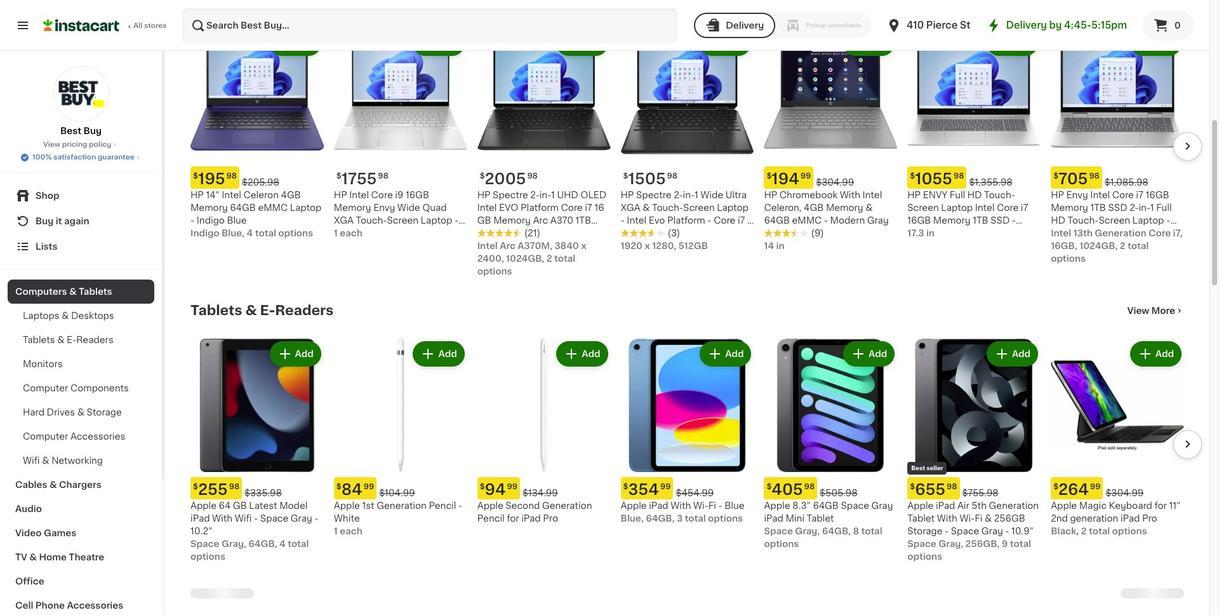 Task type: describe. For each thing, give the bounding box(es) containing it.
tv & home theatre link
[[8, 545, 154, 569]]

pierce
[[927, 20, 958, 30]]

$255.98 original price: $335.98 element
[[191, 477, 324, 499]]

in- for 2005
[[540, 190, 552, 199]]

add button for 705
[[1132, 32, 1181, 55]]

gray inside apple ipad air 5th generation tablet with wi-fi & 256gb storage - space gray - 10.9" space gray, 256gb, 9 total options
[[982, 526, 1004, 535]]

audio
[[15, 504, 42, 513]]

2- for 2005
[[531, 190, 540, 199]]

celeron
[[244, 190, 279, 199]]

gb inside $ 255 98 $335.98 apple 64 gb latest model ipad with wifi - space gray - 10.2" space gray, 64gb, 4 total options
[[233, 501, 247, 510]]

$ 1505 98
[[624, 171, 678, 186]]

(9)
[[812, 229, 824, 237]]

networking
[[52, 456, 103, 465]]

98 for 1055
[[954, 172, 965, 180]]

silver inside hp envy full hd touch- screen laptop intel core i7 16gb memory 1tb ssd - natural silver
[[943, 229, 967, 237]]

product group containing 354
[[621, 338, 754, 525]]

410
[[907, 20, 925, 30]]

$755.98
[[963, 488, 999, 497]]

$ for 195
[[193, 172, 198, 180]]

hp for hp envy full hd touch- screen laptop intel core i7 16gb memory 1tb ssd - natural silver
[[908, 190, 921, 199]]

core inside hp envy intel core i7 16gb memory 1tb ssd 2-in-1 full hd touch-screen laptop - natural silver
[[1113, 190, 1135, 199]]

by
[[1050, 20, 1063, 30]]

product group containing 1755
[[334, 28, 467, 239]]

$ 705 98
[[1054, 171, 1100, 186]]

- inside "hp intel core i9 16gb memory envy wide quad xga touch-screen laptop - natural silver"
[[455, 216, 459, 225]]

generation for 13th
[[1096, 229, 1147, 237]]

- inside hp envy full hd touch- screen laptop intel core i7 16gb memory 1tb ssd - natural silver
[[1013, 216, 1017, 225]]

$205.98
[[242, 178, 279, 187]]

64gb inside hp chromebook with intel celeron, 4gb memory & 64gb emmc - modern gray
[[765, 216, 790, 225]]

for inside apple magic keyboard for 11" 2nd generation ipad pro black, 2 total options
[[1155, 501, 1168, 510]]

$ 1055 98
[[911, 171, 965, 186]]

office
[[15, 577, 44, 586]]

655
[[916, 482, 946, 497]]

$104.99
[[379, 488, 415, 497]]

ipad inside apple ipad with wi-fi - blue blue, 64gb, 3 total options
[[649, 501, 669, 510]]

evo
[[499, 203, 519, 212]]

pro inside apple magic keyboard for 11" 2nd generation ipad pro black, 2 total options
[[1143, 514, 1158, 523]]

8.3"
[[793, 501, 811, 510]]

apple inside $ 255 98 $335.98 apple 64 gb latest model ipad with wifi - space gray - 10.2" space gray, 64gb, 4 total options
[[191, 501, 217, 510]]

intel inside hp chromebook with intel celeron, 4gb memory & 64gb emmc - modern gray
[[863, 190, 883, 199]]

1 vertical spatial 512gb
[[679, 241, 708, 250]]

$ 405 98
[[767, 482, 815, 497]]

$264.99 original price: $304.99 element
[[1052, 477, 1185, 499]]

apple for 405
[[765, 501, 791, 510]]

phone
[[35, 601, 65, 610]]

silver inside hp envy intel core i7 16gb memory 1tb ssd 2-in-1 full hd touch-screen laptop - natural silver
[[1086, 229, 1110, 237]]

0 vertical spatial tablets & e-readers
[[191, 304, 334, 317]]

2- for 1505
[[674, 190, 683, 199]]

1505
[[629, 171, 666, 186]]

space down latest
[[260, 514, 289, 523]]

core inside hp spectre 2-in-1 uhd oled intel evo platform core i7 16 gb memory arc a370 1tb ssd touch-screen laptop - nightfall black
[[561, 203, 583, 212]]

product group containing 84
[[334, 338, 467, 537]]

storage inside "link"
[[87, 408, 122, 417]]

100% satisfaction guarantee button
[[20, 150, 142, 163]]

memory inside "hp intel core i9 16gb memory envy wide quad xga touch-screen laptop - natural silver"
[[334, 203, 371, 212]]

apple for 84
[[334, 501, 360, 510]]

lists link
[[8, 234, 154, 259]]

core inside "hp intel core i9 16gb memory envy wide quad xga touch-screen laptop - natural silver"
[[371, 190, 393, 199]]

1 down $ 1755 98
[[334, 229, 338, 237]]

16gb inside hp envy intel core i7 16gb memory 1tb ssd 2-in-1 full hd touch-screen laptop - natural silver
[[1147, 190, 1170, 199]]

screen inside hp envy full hd touch- screen laptop intel core i7 16gb memory 1tb ssd - natural silver
[[908, 203, 940, 212]]

add button for 405
[[845, 342, 894, 365]]

a370m,
[[518, 241, 553, 250]]

4gb inside hp 14" intel celeron 4gb memory 64gb emmc laptop - indigo blue indigo blue, 4 total options
[[281, 190, 301, 199]]

16gb inside hp envy full hd touch- screen laptop intel core i7 16gb memory 1tb ssd - natural silver
[[908, 216, 932, 225]]

98 for 2005
[[528, 172, 538, 180]]

i7 inside hp spectre 2-in-1 wide ultra xga & touch-screen laptop - intel evo platform - core i7 - 16gb memory - 512gb ssd - nightfall black
[[738, 216, 746, 225]]

99 for 194
[[801, 172, 812, 180]]

tv
[[15, 553, 27, 562]]

space down 10.2"
[[191, 539, 220, 548]]

4gb inside hp chromebook with intel celeron, 4gb memory & 64gb emmc - modern gray
[[804, 203, 824, 212]]

cell phone accessories
[[15, 601, 123, 610]]

ultra
[[726, 190, 747, 199]]

16gb inside hp spectre 2-in-1 wide ultra xga & touch-screen laptop - intel evo platform - core i7 - 16gb memory - 512gb ssd - nightfall black
[[621, 229, 645, 237]]

2 for generation
[[1121, 241, 1126, 250]]

64gb, inside apple 8.3" 64gb space gray ipad mini tablet space gray, 64gb, 8 total options
[[823, 526, 851, 535]]

wifi & networking link
[[8, 449, 154, 473]]

a370
[[551, 216, 574, 225]]

blue, inside hp 14" intel celeron 4gb memory 64gb emmc laptop - indigo blue indigo blue, 4 total options
[[222, 229, 245, 237]]

& inside "link"
[[77, 408, 84, 417]]

product group containing 1505
[[621, 28, 754, 252]]

space down $505.98 at the bottom right of page
[[842, 501, 870, 510]]

guarantee
[[98, 154, 135, 161]]

options inside $ 255 98 $335.98 apple 64 gb latest model ipad with wifi - space gray - 10.2" space gray, 64gb, 4 total options
[[191, 552, 226, 561]]

17.3
[[908, 229, 925, 237]]

1 vertical spatial tablets & e-readers link
[[8, 328, 154, 352]]

spectre for 1505
[[637, 190, 672, 199]]

options inside apple magic keyboard for 11" 2nd generation ipad pro black, 2 total options
[[1113, 526, 1148, 535]]

2 inside apple magic keyboard for 11" 2nd generation ipad pro black, 2 total options
[[1082, 526, 1087, 535]]

99 for 84
[[364, 483, 374, 490]]

item carousel region containing 195
[[173, 23, 1203, 283]]

platform inside hp spectre 2-in-1 wide ultra xga & touch-screen laptop - intel evo platform - core i7 - 16gb memory - 512gb ssd - nightfall black
[[668, 216, 706, 225]]

intel inside the intel arc a370m, 3840 x 2400, 1024gb, 2 total options
[[478, 241, 498, 250]]

ipad inside apple magic keyboard for 11" 2nd generation ipad pro black, 2 total options
[[1121, 514, 1141, 523]]

hp 14" intel celeron 4gb memory 64gb emmc laptop - indigo blue indigo blue, 4 total options
[[191, 190, 322, 237]]

$ 255 98 $335.98 apple 64 gb latest model ipad with wifi - space gray - 10.2" space gray, 64gb, 4 total options
[[191, 482, 319, 561]]

0 vertical spatial tablets & e-readers link
[[191, 303, 334, 318]]

generation for second
[[543, 501, 592, 510]]

product group containing 2005
[[478, 28, 611, 277]]

98 for 655
[[947, 483, 958, 490]]

air
[[958, 501, 970, 510]]

product group containing 705
[[1052, 28, 1185, 265]]

home
[[39, 553, 67, 562]]

delivery button
[[695, 13, 776, 38]]

seller
[[927, 465, 944, 471]]

best buy link
[[53, 66, 109, 137]]

touch- inside hp spectre 2-in-1 uhd oled intel evo platform core i7 16 gb memory arc a370 1tb ssd touch-screen laptop - nightfall black
[[499, 229, 530, 237]]

in for 17.3 in
[[927, 229, 935, 237]]

98 for 195
[[227, 172, 237, 180]]

blue inside apple ipad with wi-fi - blue blue, 64gb, 3 total options
[[725, 501, 745, 510]]

view for view more
[[1128, 306, 1150, 315]]

2400,
[[478, 254, 504, 263]]

options inside intel 13th generation core i7, 16gb, 1024gb, 2 total options
[[1052, 254, 1087, 263]]

$ for 655
[[911, 483, 916, 490]]

laptop inside hp 14" intel celeron 4gb memory 64gb emmc laptop - indigo blue indigo blue, 4 total options
[[290, 203, 322, 212]]

best for best seller
[[912, 465, 926, 471]]

1 each
[[334, 229, 363, 237]]

add for 655
[[1013, 349, 1031, 358]]

1920 x 1280, 512gb
[[621, 241, 708, 250]]

all stores
[[133, 22, 167, 29]]

intel arc a370m, 3840 x 2400, 1024gb, 2 total options
[[478, 241, 587, 276]]

best seller
[[912, 465, 944, 471]]

touch- inside "hp intel core i9 16gb memory envy wide quad xga touch-screen laptop - natural silver"
[[356, 216, 387, 225]]

$ for 1055
[[911, 172, 916, 180]]

fi inside apple ipad with wi-fi - blue blue, 64gb, 3 total options
[[709, 501, 717, 510]]

ssd inside hp spectre 2-in-1 uhd oled intel evo platform core i7 16 gb memory arc a370 1tb ssd touch-screen laptop - nightfall black
[[478, 229, 497, 237]]

& inside hp spectre 2-in-1 wide ultra xga & touch-screen laptop - intel evo platform - core i7 - 16gb memory - 512gb ssd - nightfall black
[[643, 203, 650, 212]]

0 vertical spatial accessories
[[70, 432, 125, 441]]

emmc inside hp chromebook with intel celeron, 4gb memory & 64gb emmc - modern gray
[[793, 216, 822, 225]]

wifi & networking
[[23, 456, 103, 465]]

add button for 84
[[415, 342, 464, 365]]

white
[[334, 514, 360, 523]]

view for view pricing policy
[[43, 141, 60, 148]]

ssd inside hp envy full hd touch- screen laptop intel core i7 16gb memory 1tb ssd - natural silver
[[991, 216, 1010, 225]]

total inside the intel arc a370m, 3840 x 2400, 1024gb, 2 total options
[[555, 254, 576, 263]]

laptop inside "hp intel core i9 16gb memory envy wide quad xga touch-screen laptop - natural silver"
[[421, 216, 453, 225]]

total inside apple 8.3" 64gb space gray ipad mini tablet space gray, 64gb, 8 total options
[[862, 526, 883, 535]]

$194.99 original price: $304.99 element
[[765, 166, 898, 189]]

hard drives & storage
[[23, 408, 122, 417]]

envy inside "hp intel core i9 16gb memory envy wide quad xga touch-screen laptop - natural silver"
[[374, 203, 395, 212]]

view more
[[1128, 306, 1176, 315]]

add button for 655
[[989, 342, 1038, 365]]

1 vertical spatial accessories
[[67, 601, 123, 610]]

screen inside hp spectre 2-in-1 uhd oled intel evo platform core i7 16 gb memory arc a370 1tb ssd touch-screen laptop - nightfall black
[[530, 229, 562, 237]]

computer for computer components
[[23, 384, 68, 393]]

- inside hp 14" intel celeron 4gb memory 64gb emmc laptop - indigo blue indigo blue, 4 total options
[[191, 216, 195, 225]]

natural inside hp envy full hd touch- screen laptop intel core i7 16gb memory 1tb ssd - natural silver
[[908, 229, 940, 237]]

hp chromebook with intel celeron, 4gb memory & 64gb emmc - modern gray
[[765, 190, 889, 225]]

1 inside apple 1st generation pencil - white 1 each
[[334, 526, 338, 535]]

cell
[[15, 601, 33, 610]]

hard
[[23, 408, 44, 417]]

lists
[[36, 242, 57, 251]]

17.3 in
[[908, 229, 935, 237]]

gray inside $ 255 98 $335.98 apple 64 gb latest model ipad with wifi - space gray - 10.2" space gray, 64gb, 4 total options
[[291, 514, 312, 523]]

product group containing 1055
[[908, 28, 1041, 239]]

add for 195
[[295, 39, 314, 48]]

video
[[15, 529, 42, 538]]

i7 inside hp envy intel core i7 16gb memory 1tb ssd 2-in-1 full hd touch-screen laptop - natural silver
[[1137, 190, 1144, 199]]

for inside apple second generation pencil for ipad pro
[[507, 514, 520, 523]]

cables
[[15, 480, 47, 489]]

memory inside hp envy intel core i7 16gb memory 1tb ssd 2-in-1 full hd touch-screen laptop - natural silver
[[1052, 203, 1089, 212]]

computer for computer accessories
[[23, 432, 68, 441]]

- inside hp chromebook with intel celeron, 4gb memory & 64gb emmc - modern gray
[[825, 216, 829, 225]]

0 horizontal spatial e-
[[67, 335, 76, 344]]

4 inside hp 14" intel celeron 4gb memory 64gb emmc laptop - indigo blue indigo blue, 4 total options
[[247, 229, 253, 237]]

screen inside hp spectre 2-in-1 wide ultra xga & touch-screen laptop - intel evo platform - core i7 - 16gb memory - 512gb ssd - nightfall black
[[684, 203, 715, 212]]

office link
[[8, 569, 154, 593]]

video games link
[[8, 521, 154, 545]]

tablet inside apple 8.3" 64gb space gray ipad mini tablet space gray, 64gb, 8 total options
[[807, 514, 835, 523]]

0 vertical spatial buy
[[84, 126, 102, 135]]

envy
[[924, 190, 948, 199]]

delivery for delivery
[[726, 21, 765, 30]]

1920
[[621, 241, 643, 250]]

hp envy intel core i7 16gb memory 1tb ssd 2-in-1 full hd touch-screen laptop - natural silver
[[1052, 190, 1173, 237]]

hp for hp chromebook with intel celeron, 4gb memory & 64gb emmc - modern gray
[[765, 190, 778, 199]]

memory inside hp spectre 2-in-1 wide ultra xga & touch-screen laptop - intel evo platform - core i7 - 16gb memory - 512gb ssd - nightfall black
[[647, 229, 684, 237]]

194
[[772, 171, 800, 186]]

264
[[1059, 482, 1090, 497]]

0 horizontal spatial readers
[[76, 335, 114, 344]]

2 horizontal spatial tablets
[[191, 304, 242, 317]]

- inside apple 1st generation pencil - white 1 each
[[459, 501, 463, 510]]

gray, inside apple 8.3" 64gb space gray ipad mini tablet space gray, 64gb, 8 total options
[[796, 526, 820, 535]]

product group containing 195
[[191, 28, 324, 239]]

$ 354 99
[[624, 482, 671, 497]]

$1,055.98 original price: $1,355.98 element
[[908, 166, 1041, 189]]

intel inside hp spectre 2-in-1 uhd oled intel evo platform core i7 16 gb memory arc a370 1tb ssd touch-screen laptop - nightfall black
[[478, 203, 497, 212]]

total inside $ 255 98 $335.98 apple 64 gb latest model ipad with wifi - space gray - 10.2" space gray, 64gb, 4 total options
[[288, 539, 309, 548]]

core inside hp envy full hd touch- screen laptop intel core i7 16gb memory 1tb ssd - natural silver
[[998, 203, 1019, 212]]

evo
[[649, 216, 665, 225]]

best buy logo image
[[53, 66, 109, 122]]

$655.98 original price: $755.98 element
[[908, 477, 1041, 499]]

$ for 2005
[[480, 172, 485, 180]]

$ 195 98
[[193, 171, 237, 186]]

0 vertical spatial indigo
[[197, 216, 225, 225]]

wi- inside apple ipad with wi-fi - blue blue, 64gb, 3 total options
[[694, 501, 709, 510]]

2 vertical spatial tablets
[[23, 335, 55, 344]]

1 vertical spatial indigo
[[191, 229, 220, 237]]

policy
[[89, 141, 111, 148]]

laptop inside hp spectre 2-in-1 wide ultra xga & touch-screen laptop - intel evo platform - core i7 - 16gb memory - 512gb ssd - nightfall black
[[717, 203, 749, 212]]

apple for 655
[[908, 501, 934, 510]]

1024gb, for generation
[[1080, 241, 1119, 250]]

1tb inside hp spectre 2-in-1 uhd oled intel evo platform core i7 16 gb memory arc a370 1tb ssd touch-screen laptop - nightfall black
[[576, 216, 592, 225]]

desktops
[[71, 311, 114, 320]]

$705.98 original price: $1,085.98 element
[[1052, 166, 1185, 189]]

instacart logo image
[[43, 18, 119, 33]]

product group containing 194
[[765, 28, 898, 252]]

memory inside hp chromebook with intel celeron, 4gb memory & 64gb emmc - modern gray
[[827, 203, 864, 212]]

$ 2005 98
[[480, 171, 538, 186]]

space up the 256gb,
[[952, 526, 980, 535]]

0 horizontal spatial wifi
[[23, 456, 40, 465]]

cables & chargers link
[[8, 473, 154, 497]]

$ 84 99
[[337, 482, 374, 497]]

$ for 405
[[767, 483, 772, 490]]

$1,355.98
[[970, 178, 1013, 187]]

spectre for 2005
[[493, 190, 529, 199]]

in for 14 in
[[777, 241, 785, 250]]

64
[[219, 501, 231, 510]]

intel inside hp envy intel core i7 16gb memory 1tb ssd 2-in-1 full hd touch-screen laptop - natural silver
[[1091, 190, 1111, 199]]

view pricing policy
[[43, 141, 111, 148]]

0 horizontal spatial tablets & e-readers
[[23, 335, 114, 344]]

$505.98
[[820, 488, 858, 497]]

generation for 1st
[[377, 501, 427, 510]]

5:15pm
[[1092, 20, 1128, 30]]

touch- inside hp spectre 2-in-1 wide ultra xga & touch-screen laptop - intel evo platform - core i7 - 16gb memory - 512gb ssd - nightfall black
[[653, 203, 684, 212]]

delivery by 4:45-5:15pm
[[1007, 20, 1128, 30]]

add for 405
[[869, 349, 888, 358]]

$ for 354
[[624, 483, 629, 490]]

gray, for 255
[[222, 539, 246, 548]]

pencil for -
[[429, 501, 456, 510]]

705
[[1059, 171, 1089, 186]]

second
[[506, 501, 540, 510]]

- inside hp spectre 2-in-1 uhd oled intel evo platform core i7 16 gb memory arc a370 1tb ssd touch-screen laptop - nightfall black
[[598, 229, 602, 237]]

ipad inside apple ipad air 5th generation tablet with wi-fi & 256gb storage - space gray - 10.9" space gray, 256gb, 9 total options
[[936, 501, 956, 510]]

pricing
[[62, 141, 87, 148]]

wide inside hp spectre 2-in-1 wide ultra xga & touch-screen laptop - intel evo platform - core i7 - 16gb memory - 512gb ssd - nightfall black
[[701, 190, 724, 199]]

blue, inside apple ipad with wi-fi - blue blue, 64gb, 3 total options
[[621, 514, 644, 523]]

$454.99
[[676, 488, 714, 497]]

total inside apple ipad air 5th generation tablet with wi-fi & 256gb storage - space gray - 10.9" space gray, 256gb, 9 total options
[[1011, 539, 1032, 548]]

total inside hp 14" intel celeron 4gb memory 64gb emmc laptop - indigo blue indigo blue, 4 total options
[[255, 229, 276, 237]]

410 pierce st
[[907, 20, 971, 30]]

best for best buy
[[60, 126, 81, 135]]

nightfall inside hp spectre 2-in-1 uhd oled intel evo platform core i7 16 gb memory arc a370 1tb ssd touch-screen laptop - nightfall black
[[478, 241, 515, 250]]

space down mini
[[765, 526, 794, 535]]

st
[[961, 20, 971, 30]]

98 for 405
[[805, 483, 815, 490]]

wi- inside apple ipad air 5th generation tablet with wi-fi & 256gb storage - space gray - 10.9" space gray, 256gb, 9 total options
[[960, 514, 975, 523]]

laptops & desktops
[[23, 311, 114, 320]]

apple for 264
[[1052, 501, 1078, 510]]

shop
[[36, 191, 59, 200]]

hp for hp envy intel core i7 16gb memory 1tb ssd 2-in-1 full hd touch-screen laptop - natural silver
[[1052, 190, 1065, 199]]

drives
[[47, 408, 75, 417]]

4 inside $ 255 98 $335.98 apple 64 gb latest model ipad with wifi - space gray - 10.2" space gray, 64gb, 4 total options
[[280, 539, 286, 548]]

apple for 354
[[621, 501, 647, 510]]



Task type: vqa. For each thing, say whether or not it's contained in the screenshot.


Task type: locate. For each thing, give the bounding box(es) containing it.
4gb
[[281, 190, 301, 199], [804, 203, 824, 212]]

ssd inside hp spectre 2-in-1 wide ultra xga & touch-screen laptop - intel evo platform - core i7 - 16gb memory - 512gb ssd - nightfall black
[[724, 229, 743, 237]]

hard drives & storage link
[[8, 400, 154, 424]]

delivery
[[1007, 20, 1048, 30], [726, 21, 765, 30]]

pencil for for
[[478, 514, 505, 523]]

5th
[[972, 501, 987, 510]]

99 for 264
[[1091, 483, 1101, 490]]

3 silver from the left
[[1086, 229, 1110, 237]]

2 vertical spatial 64gb,
[[249, 539, 277, 548]]

2 vertical spatial 2
[[1082, 526, 1087, 535]]

in right '17.3'
[[927, 229, 935, 237]]

total right 3
[[685, 514, 706, 523]]

2 horizontal spatial 1tb
[[1091, 203, 1107, 212]]

0 horizontal spatial hd
[[968, 190, 983, 199]]

with inside apple ipad with wi-fi - blue blue, 64gb, 3 total options
[[671, 501, 692, 510]]

1 horizontal spatial 1tb
[[973, 216, 989, 225]]

4:45-
[[1065, 20, 1092, 30]]

hp left envy at the right top
[[908, 190, 921, 199]]

8
[[854, 526, 860, 535]]

1 horizontal spatial buy
[[84, 126, 102, 135]]

spectre inside hp spectre 2-in-1 wide ultra xga & touch-screen laptop - intel evo platform - core i7 - 16gb memory - 512gb ssd - nightfall black
[[637, 190, 672, 199]]

touch- up 13th on the top
[[1068, 216, 1100, 225]]

product group containing 264
[[1052, 338, 1185, 537]]

storage inside apple ipad air 5th generation tablet with wi-fi & 256gb storage - space gray - 10.9" space gray, 256gb, 9 total options
[[908, 526, 943, 535]]

2 horizontal spatial in-
[[1140, 203, 1151, 212]]

$ for 194
[[767, 172, 772, 180]]

99 for 354
[[661, 483, 671, 490]]

1 horizontal spatial wide
[[701, 190, 724, 199]]

hp up celeron,
[[765, 190, 778, 199]]

13th
[[1074, 229, 1093, 237]]

gray right modern
[[868, 216, 889, 225]]

1 tablet from the left
[[807, 514, 835, 523]]

512gb inside hp spectre 2-in-1 wide ultra xga & touch-screen laptop - intel evo platform - core i7 - 16gb memory - 512gb ssd - nightfall black
[[693, 229, 722, 237]]

1 inside hp spectre 2-in-1 uhd oled intel evo platform core i7 16 gb memory arc a370 1tb ssd touch-screen laptop - nightfall black
[[552, 190, 555, 199]]

space down 655
[[908, 539, 937, 548]]

blue
[[227, 216, 247, 225], [725, 501, 745, 510]]

gray, inside $ 255 98 $335.98 apple 64 gb latest model ipad with wifi - space gray - 10.2" space gray, 64gb, 4 total options
[[222, 539, 246, 548]]

2 tablet from the left
[[908, 514, 935, 523]]

$ inside $ 1505 98
[[624, 172, 629, 180]]

2 each from the top
[[340, 526, 363, 535]]

1 x from the left
[[581, 241, 587, 250]]

natural up 16gb,
[[1052, 229, 1084, 237]]

1024gb, down a370m,
[[506, 254, 545, 263]]

1 horizontal spatial 64gb
[[765, 216, 790, 225]]

0 horizontal spatial buy
[[36, 217, 54, 226]]

product group containing 405
[[765, 338, 898, 550]]

apple 8.3" 64gb space gray ipad mini tablet space gray, 64gb, 8 total options
[[765, 501, 894, 548]]

hp inside hp 14" intel celeron 4gb memory 64gb emmc laptop - indigo blue indigo blue, 4 total options
[[191, 190, 204, 199]]

i7 left "16"
[[585, 203, 593, 212]]

1 vertical spatial 64gb,
[[823, 526, 851, 535]]

computer accessories link
[[8, 424, 154, 449]]

touch-
[[985, 190, 1016, 199], [653, 203, 684, 212], [356, 216, 387, 225], [1068, 216, 1100, 225], [499, 229, 530, 237]]

computer components link
[[8, 376, 154, 400]]

$ for 94
[[480, 483, 485, 490]]

64gb, inside apple ipad with wi-fi - blue blue, 64gb, 3 total options
[[646, 514, 675, 523]]

& inside hp chromebook with intel celeron, 4gb memory & 64gb emmc - modern gray
[[866, 203, 873, 212]]

$ inside $ 1055 98
[[911, 172, 916, 180]]

16
[[595, 203, 605, 212]]

2 for a370m,
[[547, 254, 552, 263]]

1 vertical spatial 64gb
[[765, 216, 790, 225]]

pro down keyboard
[[1143, 514, 1158, 523]]

i7 down $1,085.98
[[1137, 190, 1144, 199]]

99 up magic
[[1091, 483, 1101, 490]]

98 inside $ 1755 98
[[378, 172, 389, 180]]

silver inside "hp intel core i9 16gb memory envy wide quad xga touch-screen laptop - natural silver"
[[369, 229, 393, 237]]

1 horizontal spatial hd
[[1052, 216, 1066, 225]]

1 vertical spatial platform
[[668, 216, 706, 225]]

nightfall up 2400,
[[478, 241, 515, 250]]

celeron,
[[765, 203, 802, 212]]

$304.99 for 264
[[1106, 488, 1144, 497]]

natural inside "hp intel core i9 16gb memory envy wide quad xga touch-screen laptop - natural silver"
[[334, 229, 366, 237]]

gray,
[[796, 526, 820, 535], [222, 539, 246, 548], [939, 539, 964, 548]]

0 horizontal spatial xga
[[334, 216, 354, 225]]

memory inside hp envy full hd touch- screen laptop intel core i7 16gb memory 1tb ssd - natural silver
[[934, 216, 971, 225]]

3 hp from the left
[[478, 190, 491, 199]]

16gb
[[406, 190, 430, 199], [1147, 190, 1170, 199], [908, 216, 932, 225], [621, 229, 645, 237]]

apple 1st generation pencil - white 1 each
[[334, 501, 463, 535]]

product group
[[191, 28, 324, 239], [334, 28, 467, 239], [478, 28, 611, 277], [621, 28, 754, 252], [765, 28, 898, 252], [908, 28, 1041, 239], [1052, 28, 1185, 265], [191, 338, 324, 563], [334, 338, 467, 537], [478, 338, 611, 525], [621, 338, 754, 525], [765, 338, 898, 550], [908, 338, 1041, 563], [1052, 338, 1185, 537]]

1 horizontal spatial platform
[[668, 216, 706, 225]]

hd inside hp envy full hd touch- screen laptop intel core i7 16gb memory 1tb ssd - natural silver
[[968, 190, 983, 199]]

0 vertical spatial computer
[[23, 384, 68, 393]]

product group containing 655
[[908, 338, 1041, 563]]

98 for 1755
[[378, 172, 389, 180]]

$ inside $ 195 98
[[193, 172, 198, 180]]

4 apple from the left
[[621, 501, 647, 510]]

4
[[247, 229, 253, 237], [280, 539, 286, 548]]

$ for 255
[[193, 483, 198, 490]]

2- inside hp spectre 2-in-1 uhd oled intel evo platform core i7 16 gb memory arc a370 1tb ssd touch-screen laptop - nightfall black
[[531, 190, 540, 199]]

2 natural from the left
[[908, 229, 940, 237]]

xga inside "hp intel core i9 16gb memory envy wide quad xga touch-screen laptop - natural silver"
[[334, 216, 354, 225]]

i7 inside hp spectre 2-in-1 uhd oled intel evo platform core i7 16 gb memory arc a370 1tb ssd touch-screen laptop - nightfall black
[[585, 203, 593, 212]]

3 apple from the left
[[478, 501, 504, 510]]

2 apple from the left
[[334, 501, 360, 510]]

add button for 195
[[271, 32, 320, 55]]

add button for 354
[[702, 342, 751, 365]]

410 pierce st button
[[887, 8, 971, 43]]

1 horizontal spatial best
[[912, 465, 926, 471]]

$ for 1755
[[337, 172, 342, 180]]

4 down 'celeron'
[[247, 229, 253, 237]]

4gb right 'celeron'
[[281, 190, 301, 199]]

quad
[[423, 203, 447, 212]]

generation
[[1071, 514, 1119, 523]]

xga inside hp spectre 2-in-1 wide ultra xga & touch-screen laptop - intel evo platform - core i7 - 16gb memory - 512gb ssd - nightfall black
[[621, 203, 641, 212]]

1 horizontal spatial view
[[1128, 306, 1150, 315]]

memory up the 1 each
[[334, 203, 371, 212]]

with inside hp chromebook with intel celeron, 4gb memory & 64gb emmc - modern gray
[[840, 190, 861, 199]]

in-
[[540, 190, 552, 199], [683, 190, 695, 199], [1140, 203, 1151, 212]]

total down "generation" on the right bottom of the page
[[1090, 526, 1111, 535]]

theatre
[[69, 553, 104, 562]]

laptop inside hp spectre 2-in-1 uhd oled intel evo platform core i7 16 gb memory arc a370 1tb ssd touch-screen laptop - nightfall black
[[564, 229, 596, 237]]

computer down monitors
[[23, 384, 68, 393]]

0 vertical spatial blue,
[[222, 229, 245, 237]]

5 hp from the left
[[765, 190, 778, 199]]

computers & tablets link
[[8, 280, 154, 304]]

16gb up 1920
[[621, 229, 645, 237]]

hd
[[968, 190, 983, 199], [1052, 216, 1066, 225]]

chargers
[[59, 480, 101, 489]]

1 vertical spatial buy
[[36, 217, 54, 226]]

product group containing 94
[[478, 338, 611, 525]]

ipad down $ 354 99
[[649, 501, 669, 510]]

in- for 1505
[[683, 190, 695, 199]]

0 vertical spatial gb
[[478, 216, 492, 225]]

screen inside hp envy intel core i7 16gb memory 1tb ssd 2-in-1 full hd touch-screen laptop - natural silver
[[1100, 216, 1131, 225]]

1 horizontal spatial 1024gb,
[[1080, 241, 1119, 250]]

1
[[552, 190, 555, 199], [695, 190, 699, 199], [1151, 203, 1155, 212], [334, 229, 338, 237], [334, 526, 338, 535]]

1 vertical spatial wifi
[[235, 514, 252, 523]]

512gb right (3)
[[693, 229, 722, 237]]

add button for 94
[[558, 342, 607, 365]]

0 vertical spatial e-
[[260, 304, 275, 317]]

$304.99
[[817, 178, 855, 187], [1106, 488, 1144, 497]]

blue inside hp 14" intel celeron 4gb memory 64gb emmc laptop - indigo blue indigo blue, 4 total options
[[227, 216, 247, 225]]

hp left the 14"
[[191, 190, 204, 199]]

99 up 'chromebook' at the right top of the page
[[801, 172, 812, 180]]

256gb
[[995, 514, 1026, 523]]

1 computer from the top
[[23, 384, 68, 393]]

0 horizontal spatial nightfall
[[478, 241, 515, 250]]

gb inside hp spectre 2-in-1 uhd oled intel evo platform core i7 16 gb memory arc a370 1tb ssd touch-screen laptop - nightfall black
[[478, 216, 492, 225]]

for left 11"
[[1155, 501, 1168, 510]]

in- inside hp envy intel core i7 16gb memory 1tb ssd 2-in-1 full hd touch-screen laptop - natural silver
[[1140, 203, 1151, 212]]

envy down $ 1755 98
[[374, 203, 395, 212]]

ipad
[[649, 501, 669, 510], [936, 501, 956, 510], [191, 514, 210, 523], [522, 514, 541, 523], [765, 514, 784, 523], [1121, 514, 1141, 523]]

screen up the 1920 x 1280, 512gb
[[684, 203, 715, 212]]

laptop up 3840
[[564, 229, 596, 237]]

best
[[60, 126, 81, 135], [912, 465, 926, 471]]

0 vertical spatial pencil
[[429, 501, 456, 510]]

98 right 655
[[947, 483, 958, 490]]

arc
[[533, 216, 548, 225], [500, 241, 516, 250]]

1 horizontal spatial tablets & e-readers link
[[191, 303, 334, 318]]

0 horizontal spatial full
[[950, 190, 966, 199]]

add for 255
[[295, 349, 314, 358]]

apple up white
[[334, 501, 360, 510]]

memory
[[191, 203, 228, 212], [334, 203, 371, 212], [827, 203, 864, 212], [1052, 203, 1089, 212], [494, 216, 531, 225], [934, 216, 971, 225], [647, 229, 684, 237]]

best left "seller"
[[912, 465, 926, 471]]

1 vertical spatial 4
[[280, 539, 286, 548]]

generation inside intel 13th generation core i7, 16gb, 1024gb, 2 total options
[[1096, 229, 1147, 237]]

product group containing 255
[[191, 338, 324, 563]]

hp inside hp chromebook with intel celeron, 4gb memory & 64gb emmc - modern gray
[[765, 190, 778, 199]]

options inside the intel arc a370m, 3840 x 2400, 1024gb, 2 total options
[[478, 267, 513, 276]]

apple magic keyboard for 11" 2nd generation ipad pro black, 2 total options
[[1052, 501, 1181, 535]]

1tb right a370
[[576, 216, 592, 225]]

with inside $ 255 98 $335.98 apple 64 gb latest model ipad with wifi - space gray - 10.2" space gray, 64gb, 4 total options
[[212, 514, 233, 523]]

memory inside hp 14" intel celeron 4gb memory 64gb emmc laptop - indigo blue indigo blue, 4 total options
[[191, 203, 228, 212]]

-
[[191, 216, 195, 225], [455, 216, 459, 225], [621, 216, 625, 225], [708, 216, 712, 225], [748, 216, 752, 225], [825, 216, 829, 225], [1013, 216, 1017, 225], [1167, 216, 1171, 225], [598, 229, 602, 237], [686, 229, 690, 237], [745, 229, 749, 237], [459, 501, 463, 510], [719, 501, 723, 510], [254, 514, 258, 523], [315, 514, 319, 523], [945, 526, 949, 535], [1006, 526, 1010, 535]]

2 x from the left
[[645, 241, 650, 250]]

99 inside $ 194 99
[[801, 172, 812, 180]]

64gb, left 8
[[823, 526, 851, 535]]

ipad up 10.2"
[[191, 514, 210, 523]]

1 horizontal spatial storage
[[908, 526, 943, 535]]

0 vertical spatial 2
[[1121, 241, 1126, 250]]

pencil inside apple 1st generation pencil - white 1 each
[[429, 501, 456, 510]]

add for 84
[[439, 349, 457, 358]]

laptop
[[290, 203, 322, 212], [717, 203, 749, 212], [942, 203, 973, 212], [421, 216, 453, 225], [1133, 216, 1165, 225], [564, 229, 596, 237]]

1 horizontal spatial wi-
[[960, 514, 975, 523]]

1 vertical spatial emmc
[[793, 216, 822, 225]]

gray, inside apple ipad air 5th generation tablet with wi-fi & 256gb storage - space gray - 10.9" space gray, 256gb, 9 total options
[[939, 539, 964, 548]]

16gb,
[[1052, 241, 1078, 250]]

hp for hp intel core i9 16gb memory envy wide quad xga touch-screen laptop - natural silver
[[334, 190, 347, 199]]

1 vertical spatial $304.99
[[1106, 488, 1144, 497]]

1 horizontal spatial tablets
[[79, 287, 112, 296]]

wide inside "hp intel core i9 16gb memory envy wide quad xga touch-screen laptop - natural silver"
[[398, 203, 420, 212]]

$304.99 for 194
[[817, 178, 855, 187]]

options inside hp 14" intel celeron 4gb memory 64gb emmc laptop - indigo blue indigo blue, 4 total options
[[278, 229, 313, 237]]

core left i9
[[371, 190, 393, 199]]

0 vertical spatial 4gb
[[281, 190, 301, 199]]

0 horizontal spatial for
[[507, 514, 520, 523]]

98 right 2005
[[528, 172, 538, 180]]

2- inside hp spectre 2-in-1 wide ultra xga & touch-screen laptop - intel evo platform - core i7 - 16gb memory - 512gb ssd - nightfall black
[[674, 190, 683, 199]]

tablets & e-readers link
[[191, 303, 334, 318], [8, 328, 154, 352]]

hp for hp spectre 2-in-1 wide ultra xga & touch-screen laptop - intel evo platform - core i7 - 16gb memory - 512gb ssd - nightfall black
[[621, 190, 634, 199]]

0 horizontal spatial spectre
[[493, 190, 529, 199]]

0 horizontal spatial 1tb
[[576, 216, 592, 225]]

1 each from the top
[[340, 229, 363, 237]]

tablets & e-readers
[[191, 304, 334, 317], [23, 335, 114, 344]]

hp down 1505
[[621, 190, 634, 199]]

service type group
[[695, 13, 872, 38]]

2 black from the left
[[661, 241, 685, 250]]

full inside hp envy full hd touch- screen laptop intel core i7 16gb memory 1tb ssd - natural silver
[[950, 190, 966, 199]]

hp inside hp spectre 2-in-1 uhd oled intel evo platform core i7 16 gb memory arc a370 1tb ssd touch-screen laptop - nightfall black
[[478, 190, 491, 199]]

apple down 405
[[765, 501, 791, 510]]

1 vertical spatial hd
[[1052, 216, 1066, 225]]

apple inside apple ipad air 5th generation tablet with wi-fi & 256gb storage - space gray - 10.9" space gray, 256gb, 9 total options
[[908, 501, 934, 510]]

1 inside hp envy intel core i7 16gb memory 1tb ssd 2-in-1 full hd touch-screen laptop - natural silver
[[1151, 203, 1155, 212]]

2 vertical spatial 64gb
[[814, 501, 839, 510]]

oled
[[581, 190, 607, 199]]

$ for 84
[[337, 483, 342, 490]]

1 item carousel region from the top
[[173, 23, 1203, 283]]

1 horizontal spatial pro
[[1143, 514, 1158, 523]]

$ inside $ 94 99
[[480, 483, 485, 490]]

laptop up intel 13th generation core i7, 16gb, 1024gb, 2 total options
[[1133, 216, 1165, 225]]

2005
[[485, 171, 526, 186]]

- inside hp envy intel core i7 16gb memory 1tb ssd 2-in-1 full hd touch-screen laptop - natural silver
[[1167, 216, 1171, 225]]

natural down 1755
[[334, 229, 366, 237]]

ipad inside apple second generation pencil for ipad pro
[[522, 514, 541, 523]]

$ inside $ 2005 98
[[480, 172, 485, 180]]

2 down "generation" on the right bottom of the page
[[1082, 526, 1087, 535]]

0 horizontal spatial blue
[[227, 216, 247, 225]]

$ inside $ 1755 98
[[337, 172, 342, 180]]

1 vertical spatial in
[[777, 241, 785, 250]]

1 vertical spatial gb
[[233, 501, 247, 510]]

&
[[643, 203, 650, 212], [866, 203, 873, 212], [69, 287, 77, 296], [246, 304, 257, 317], [62, 311, 69, 320], [57, 335, 64, 344], [77, 408, 84, 417], [42, 456, 49, 465], [49, 480, 57, 489], [985, 514, 993, 523], [29, 553, 37, 562]]

emmc
[[258, 203, 288, 212], [793, 216, 822, 225]]

2 horizontal spatial silver
[[1086, 229, 1110, 237]]

2 computer from the top
[[23, 432, 68, 441]]

6 hp from the left
[[908, 190, 921, 199]]

64gb down 'celeron'
[[230, 203, 256, 212]]

7 hp from the left
[[1052, 190, 1065, 199]]

16gb inside "hp intel core i9 16gb memory envy wide quad xga touch-screen laptop - natural silver"
[[406, 190, 430, 199]]

wifi inside $ 255 98 $335.98 apple 64 gb latest model ipad with wifi - space gray - 10.2" space gray, 64gb, 4 total options
[[235, 514, 252, 523]]

total inside intel 13th generation core i7, 16gb, 1024gb, 2 total options
[[1128, 241, 1150, 250]]

2-
[[531, 190, 540, 199], [674, 190, 683, 199], [1130, 203, 1140, 212]]

0 vertical spatial tablets
[[79, 287, 112, 296]]

hp for hp 14" intel celeron 4gb memory 64gb emmc laptop - indigo blue indigo blue, 4 total options
[[191, 190, 204, 199]]

$405.98 original price: $505.98 element
[[765, 477, 898, 499]]

1 inside hp spectre 2-in-1 wide ultra xga & touch-screen laptop - intel evo platform - core i7 - 16gb memory - 512gb ssd - nightfall black
[[695, 190, 699, 199]]

195
[[198, 171, 225, 186]]

1 natural from the left
[[334, 229, 366, 237]]

64gb inside hp 14" intel celeron 4gb memory 64gb emmc laptop - indigo blue indigo blue, 4 total options
[[230, 203, 256, 212]]

$1,085.98
[[1105, 178, 1149, 187]]

apple inside apple magic keyboard for 11" 2nd generation ipad pro black, 2 total options
[[1052, 501, 1078, 510]]

1 horizontal spatial blue,
[[621, 514, 644, 523]]

item carousel region
[[173, 23, 1203, 283], [173, 333, 1203, 568]]

2 hp from the left
[[334, 190, 347, 199]]

1 vertical spatial storage
[[908, 526, 943, 535]]

1 vertical spatial each
[[340, 526, 363, 535]]

gray, down 64
[[222, 539, 246, 548]]

1 apple from the left
[[191, 501, 217, 510]]

nightfall
[[478, 241, 515, 250], [621, 241, 659, 250]]

x right 1920
[[645, 241, 650, 250]]

$304.99 up hp chromebook with intel celeron, 4gb memory & 64gb emmc - modern gray on the right top of the page
[[817, 178, 855, 187]]

blue, down 'celeron'
[[222, 229, 245, 237]]

6 apple from the left
[[908, 501, 934, 510]]

$ for 1505
[[624, 172, 629, 180]]

arc up (21)
[[533, 216, 548, 225]]

1 vertical spatial envy
[[374, 203, 395, 212]]

0 horizontal spatial gray,
[[222, 539, 246, 548]]

x
[[581, 241, 587, 250], [645, 241, 650, 250]]

delivery by 4:45-5:15pm link
[[986, 18, 1128, 33]]

4 hp from the left
[[621, 190, 634, 199]]

monitors link
[[8, 352, 154, 376]]

1tb up 13th on the top
[[1091, 203, 1107, 212]]

1 vertical spatial 1024gb,
[[506, 254, 545, 263]]

1 horizontal spatial tablets & e-readers
[[191, 304, 334, 317]]

computer
[[23, 384, 68, 393], [23, 432, 68, 441]]

1 spectre from the left
[[493, 190, 529, 199]]

None search field
[[182, 8, 678, 43]]

0
[[1175, 21, 1182, 30]]

0 vertical spatial full
[[950, 190, 966, 199]]

Search field
[[183, 9, 677, 42]]

2 nightfall from the left
[[621, 241, 659, 250]]

screen down envy at the right top
[[908, 203, 940, 212]]

1 black from the left
[[517, 241, 542, 250]]

0 vertical spatial emmc
[[258, 203, 288, 212]]

64gb, inside $ 255 98 $335.98 apple 64 gb latest model ipad with wifi - space gray - 10.2" space gray, 64gb, 4 total options
[[249, 539, 277, 548]]

hd inside hp envy intel core i7 16gb memory 1tb ssd 2-in-1 full hd touch-screen laptop - natural silver
[[1052, 216, 1066, 225]]

intel inside hp 14" intel celeron 4gb memory 64gb emmc laptop - indigo blue indigo blue, 4 total options
[[222, 190, 241, 199]]

64gb, left 3
[[646, 514, 675, 523]]

4gb down 'chromebook' at the right top of the page
[[804, 203, 824, 212]]

0 horizontal spatial platform
[[521, 203, 559, 212]]

0 horizontal spatial fi
[[709, 501, 717, 510]]

1 silver from the left
[[369, 229, 393, 237]]

core inside intel 13th generation core i7, 16gb, 1024gb, 2 total options
[[1149, 229, 1172, 237]]

1 horizontal spatial $304.99
[[1106, 488, 1144, 497]]

apple down 655
[[908, 501, 934, 510]]

spectre
[[493, 190, 529, 199], [637, 190, 672, 199]]

512gb down (3)
[[679, 241, 708, 250]]

2 horizontal spatial 2-
[[1130, 203, 1140, 212]]

1 horizontal spatial x
[[645, 241, 650, 250]]

ipad left mini
[[765, 514, 784, 523]]

x inside the intel arc a370m, 3840 x 2400, 1024gb, 2 total options
[[581, 241, 587, 250]]

i9
[[395, 190, 404, 199]]

99 for 94
[[507, 483, 518, 490]]

buy it again
[[36, 217, 89, 226]]

screen down i9
[[387, 216, 419, 225]]

(3)
[[668, 229, 681, 237]]

1 vertical spatial wi-
[[960, 514, 975, 523]]

0 vertical spatial $304.99
[[817, 178, 855, 187]]

black inside hp spectre 2-in-1 wide ultra xga & touch-screen laptop - intel evo platform - core i7 - 16gb memory - 512gb ssd - nightfall black
[[661, 241, 685, 250]]

98 inside $ 195 98
[[227, 172, 237, 180]]

gray up the 256gb,
[[982, 526, 1004, 535]]

1 vertical spatial wide
[[398, 203, 420, 212]]

xga
[[621, 203, 641, 212], [334, 216, 354, 225]]

wifi
[[23, 456, 40, 465], [235, 514, 252, 523]]

1 pro from the left
[[543, 514, 558, 523]]

0 horizontal spatial envy
[[374, 203, 395, 212]]

computers & tablets
[[15, 287, 112, 296]]

$354.99 original price: $454.99 element
[[621, 477, 754, 499]]

$94.99 original price: $134.99 element
[[478, 477, 611, 499]]

1 horizontal spatial 4gb
[[804, 203, 824, 212]]

1tb inside hp envy full hd touch- screen laptop intel core i7 16gb memory 1tb ssd - natural silver
[[973, 216, 989, 225]]

black down (21)
[[517, 241, 542, 250]]

intel inside hp spectre 2-in-1 wide ultra xga & touch-screen laptop - intel evo platform - core i7 - 16gb memory - 512gb ssd - nightfall black
[[627, 216, 647, 225]]

x right 3840
[[581, 241, 587, 250]]

0 horizontal spatial pencil
[[429, 501, 456, 510]]

add for 354
[[726, 349, 744, 358]]

1 left ultra
[[695, 190, 699, 199]]

touch- up the 1 each
[[356, 216, 387, 225]]

1 horizontal spatial blue
[[725, 501, 745, 510]]

tablet down 8.3"
[[807, 514, 835, 523]]

$ for 705
[[1054, 172, 1059, 180]]

2 spectre from the left
[[637, 190, 672, 199]]

2 down hp envy intel core i7 16gb memory 1tb ssd 2-in-1 full hd touch-screen laptop - natural silver
[[1121, 241, 1126, 250]]

98 for 255
[[229, 483, 240, 490]]

ipad inside $ 255 98 $335.98 apple 64 gb latest model ipad with wifi - space gray - 10.2" space gray, 64gb, 4 total options
[[191, 514, 210, 523]]

5 apple from the left
[[765, 501, 791, 510]]

core down ultra
[[714, 216, 736, 225]]

video games
[[15, 529, 76, 538]]

apple up 2nd
[[1052, 501, 1078, 510]]

add for 264
[[1156, 349, 1175, 358]]

spectre up evo
[[493, 190, 529, 199]]

hp down 1755
[[334, 190, 347, 199]]

94
[[485, 482, 506, 497]]

total inside apple ipad with wi-fi - blue blue, 64gb, 3 total options
[[685, 514, 706, 523]]

each down white
[[340, 526, 363, 535]]

$ inside $ 264 99
[[1054, 483, 1059, 490]]

1024gb, inside intel 13th generation core i7, 16gb, 1024gb, 2 total options
[[1080, 241, 1119, 250]]

emmc down 'celeron'
[[258, 203, 288, 212]]

gray inside hp chromebook with intel celeron, 4gb memory & 64gb emmc - modern gray
[[868, 216, 889, 225]]

i7 inside hp envy full hd touch- screen laptop intel core i7 16gb memory 1tb ssd - natural silver
[[1022, 203, 1029, 212]]

apple down '94'
[[478, 501, 504, 510]]

accessories
[[70, 432, 125, 441], [67, 601, 123, 610]]

2 pro from the left
[[1143, 514, 1158, 523]]

full right envy at the right top
[[950, 190, 966, 199]]

shop link
[[8, 183, 154, 208]]

model
[[280, 501, 308, 510]]

0 horizontal spatial 2
[[547, 254, 552, 263]]

laptop down $195.98 original price: $205.98 element
[[290, 203, 322, 212]]

$195.98 original price: $205.98 element
[[191, 166, 324, 189]]

0 vertical spatial 512gb
[[693, 229, 722, 237]]

accessories down the hard drives & storage "link"
[[70, 432, 125, 441]]

apple inside apple second generation pencil for ipad pro
[[478, 501, 504, 510]]

add for 94
[[582, 349, 601, 358]]

for down second
[[507, 514, 520, 523]]

latest
[[249, 501, 277, 510]]

0 horizontal spatial view
[[43, 141, 60, 148]]

spectre down $ 1505 98
[[637, 190, 672, 199]]

more
[[1152, 306, 1176, 315]]

$ 655 98
[[911, 482, 958, 497]]

1 hp from the left
[[191, 190, 204, 199]]

with up modern
[[840, 190, 861, 199]]

apple down 354
[[621, 501, 647, 510]]

1024gb, for a370m,
[[506, 254, 545, 263]]

0 horizontal spatial wide
[[398, 203, 420, 212]]

0 horizontal spatial wi-
[[694, 501, 709, 510]]

1 vertical spatial tablets
[[191, 304, 242, 317]]

0 vertical spatial 1024gb,
[[1080, 241, 1119, 250]]

stores
[[144, 22, 167, 29]]

1 vertical spatial item carousel region
[[173, 333, 1203, 568]]

7 apple from the left
[[1052, 501, 1078, 510]]

0 vertical spatial storage
[[87, 408, 122, 417]]

0 vertical spatial envy
[[1067, 190, 1089, 199]]

2 item carousel region from the top
[[173, 333, 1203, 568]]

1 nightfall from the left
[[478, 241, 515, 250]]

hp for hp spectre 2-in-1 uhd oled intel evo platform core i7 16 gb memory arc a370 1tb ssd touch-screen laptop - nightfall black
[[478, 190, 491, 199]]

total down 10.9"
[[1011, 539, 1032, 548]]

with up 3
[[671, 501, 692, 510]]

total right 8
[[862, 526, 883, 535]]

0 horizontal spatial 64gb,
[[249, 539, 277, 548]]

0 vertical spatial in
[[927, 229, 935, 237]]

$304.99 up keyboard
[[1106, 488, 1144, 497]]

hp inside hp envy intel core i7 16gb memory 1tb ssd 2-in-1 full hd touch-screen laptop - natural silver
[[1052, 190, 1065, 199]]

2- inside hp envy intel core i7 16gb memory 1tb ssd 2-in-1 full hd touch-screen laptop - natural silver
[[1130, 203, 1140, 212]]

games
[[44, 529, 76, 538]]

16gb up 17.3 in
[[908, 216, 932, 225]]

ipad down keyboard
[[1121, 514, 1141, 523]]

2nd
[[1052, 514, 1069, 523]]

item carousel region containing 255
[[173, 333, 1203, 568]]

1 horizontal spatial spectre
[[637, 190, 672, 199]]

1 vertical spatial pencil
[[478, 514, 505, 523]]

0 vertical spatial xga
[[621, 203, 641, 212]]

gray, for 655
[[939, 539, 964, 548]]

1 vertical spatial tablets & e-readers
[[23, 335, 114, 344]]

98 right 1505
[[667, 172, 678, 180]]

wi- down $454.99
[[694, 501, 709, 510]]

ssd inside hp envy intel core i7 16gb memory 1tb ssd 2-in-1 full hd touch-screen laptop - natural silver
[[1109, 203, 1128, 212]]

delivery for delivery by 4:45-5:15pm
[[1007, 20, 1048, 30]]

99 inside $ 354 99
[[661, 483, 671, 490]]

1755
[[342, 171, 377, 186]]

intel
[[222, 190, 241, 199], [350, 190, 369, 199], [863, 190, 883, 199], [1091, 190, 1111, 199], [478, 203, 497, 212], [976, 203, 995, 212], [627, 216, 647, 225], [1052, 229, 1072, 237], [478, 241, 498, 250]]

3 natural from the left
[[1052, 229, 1084, 237]]

touch- inside hp envy full hd touch- screen laptop intel core i7 16gb memory 1tb ssd - natural silver
[[985, 190, 1016, 199]]

with down $ 655 98
[[938, 514, 958, 523]]

apple
[[191, 501, 217, 510], [334, 501, 360, 510], [478, 501, 504, 510], [621, 501, 647, 510], [765, 501, 791, 510], [908, 501, 934, 510], [1052, 501, 1078, 510]]

98 right 1755
[[378, 172, 389, 180]]

add button for 255
[[271, 342, 320, 365]]

2 inside the intel arc a370m, 3840 x 2400, 1024gb, 2 total options
[[547, 254, 552, 263]]

add for 705
[[1156, 39, 1175, 48]]

2 down a370m,
[[547, 254, 552, 263]]

$ 194 99
[[767, 171, 812, 186]]

buy left it
[[36, 217, 54, 226]]

1 down $705.98 original price: $1,085.98 element
[[1151, 203, 1155, 212]]

for
[[1155, 501, 1168, 510], [507, 514, 520, 523]]

wifi down latest
[[235, 514, 252, 523]]

pro inside apple second generation pencil for ipad pro
[[543, 514, 558, 523]]

core inside hp spectre 2-in-1 wide ultra xga & touch-screen laptop - intel evo platform - core i7 - 16gb memory - 512gb ssd - nightfall black
[[714, 216, 736, 225]]

full inside hp envy intel core i7 16gb memory 1tb ssd 2-in-1 full hd touch-screen laptop - natural silver
[[1157, 203, 1173, 212]]

generation down $104.99
[[377, 501, 427, 510]]

memory up the 1920 x 1280, 512gb
[[647, 229, 684, 237]]

platform
[[521, 203, 559, 212], [668, 216, 706, 225]]

99 inside $ 264 99
[[1091, 483, 1101, 490]]

silver
[[369, 229, 393, 237], [943, 229, 967, 237], [1086, 229, 1110, 237]]

1 vertical spatial e-
[[67, 335, 76, 344]]

1 vertical spatial blue,
[[621, 514, 644, 523]]

1 vertical spatial arc
[[500, 241, 516, 250]]

0 horizontal spatial silver
[[369, 229, 393, 237]]

in right "14"
[[777, 241, 785, 250]]

add button for 264
[[1132, 342, 1181, 365]]

2 silver from the left
[[943, 229, 967, 237]]

2- down $1,085.98
[[1130, 203, 1140, 212]]

computer components
[[23, 384, 129, 393]]

each down 1755
[[340, 229, 363, 237]]

98 for 705
[[1090, 172, 1100, 180]]

mini
[[786, 514, 805, 523]]

1024gb, down 13th on the top
[[1080, 241, 1119, 250]]

generation right 13th on the top
[[1096, 229, 1147, 237]]

1 horizontal spatial 2
[[1082, 526, 1087, 535]]

screen up a370m,
[[530, 229, 562, 237]]

touch- inside hp envy intel core i7 16gb memory 1tb ssd 2-in-1 full hd touch-screen laptop - natural silver
[[1068, 216, 1100, 225]]

natural inside hp envy intel core i7 16gb memory 1tb ssd 2-in-1 full hd touch-screen laptop - natural silver
[[1052, 229, 1084, 237]]

$84.99 original price: $104.99 element
[[334, 477, 467, 499]]

$ for 264
[[1054, 483, 1059, 490]]

98 for 1505
[[667, 172, 678, 180]]

1 horizontal spatial readers
[[275, 304, 334, 317]]



